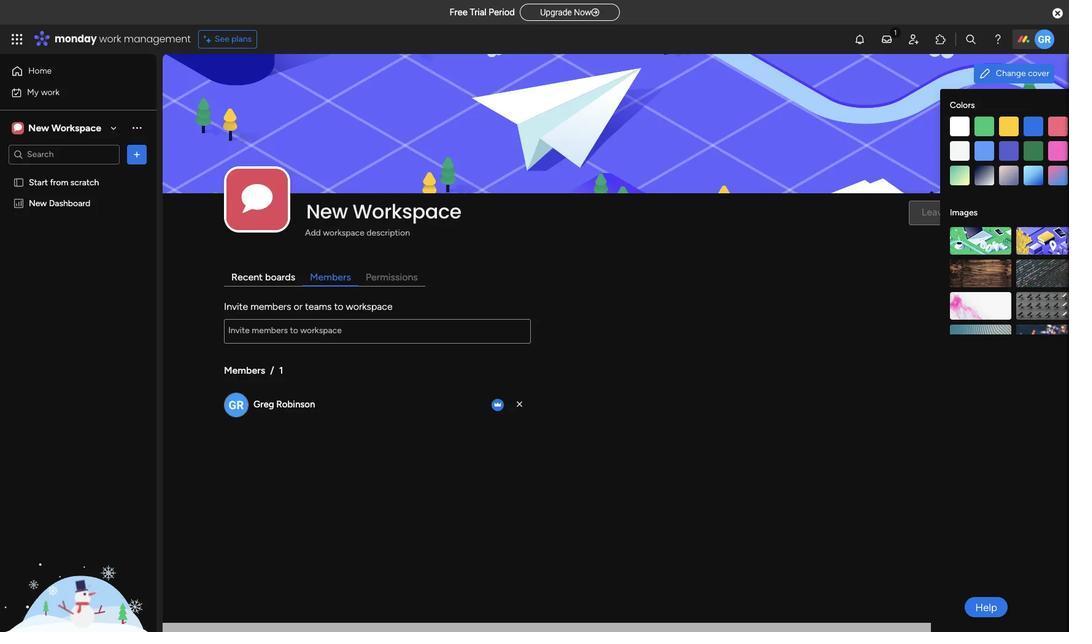 Task type: describe. For each thing, give the bounding box(es) containing it.
lottie animation image
[[0, 508, 157, 632]]

start from scratch
[[29, 177, 99, 188]]

0 vertical spatial workspace
[[323, 228, 365, 238]]

work for my
[[41, 87, 60, 97]]

lottie animation element
[[0, 508, 157, 632]]

help
[[976, 601, 998, 614]]

upgrade now
[[540, 7, 592, 17]]

change
[[996, 68, 1026, 79]]

1
[[279, 364, 283, 376]]

upgrade
[[540, 7, 572, 17]]

images
[[950, 207, 978, 218]]

permissions
[[366, 271, 418, 283]]

management
[[124, 32, 191, 46]]

/
[[270, 364, 274, 376]]

my work button
[[7, 83, 132, 102]]

robinson
[[277, 399, 315, 410]]

greg robinson link
[[254, 399, 315, 410]]

invite members or teams to workspace
[[224, 301, 393, 312]]

workspace selection element
[[12, 121, 103, 135]]

description
[[367, 228, 410, 238]]

add workspace description
[[305, 228, 410, 238]]

1 vertical spatial new workspace
[[306, 197, 462, 225]]

greg
[[254, 399, 274, 410]]

home button
[[7, 61, 132, 81]]

1 vertical spatial workspace
[[346, 301, 393, 312]]

from
[[50, 177, 68, 188]]

members for members
[[310, 271, 351, 283]]

members / 1
[[224, 364, 283, 376]]

boards
[[265, 271, 295, 283]]

work for monday
[[99, 32, 121, 46]]

Invite members to workspace text field
[[224, 319, 531, 344]]

monday work management
[[55, 32, 191, 46]]

1 image
[[890, 25, 901, 39]]

colors
[[950, 100, 975, 111]]

change cover button
[[974, 64, 1055, 84]]

cover
[[1029, 68, 1050, 79]]

help button
[[965, 597, 1008, 618]]

free trial period
[[450, 7, 515, 18]]

dashboard
[[49, 198, 90, 208]]

scratch
[[71, 177, 99, 188]]

new workspace inside workspace selection element
[[28, 122, 101, 134]]

add
[[305, 228, 321, 238]]

free
[[450, 7, 468, 18]]

dapulse close image
[[1053, 7, 1064, 20]]

workspace options image
[[131, 122, 143, 134]]

members
[[251, 301, 291, 312]]

see plans
[[215, 34, 252, 44]]

options image
[[131, 148, 143, 161]]

1 horizontal spatial workspace
[[353, 197, 462, 225]]

New Workspace field
[[303, 197, 899, 225]]

or
[[294, 301, 303, 312]]

my work
[[27, 87, 60, 97]]



Task type: vqa. For each thing, say whether or not it's contained in the screenshot.
first email from right
no



Task type: locate. For each thing, give the bounding box(es) containing it.
my
[[27, 87, 39, 97]]

workspace up search in workspace field
[[51, 122, 101, 134]]

recent boards
[[231, 271, 295, 283]]

1 horizontal spatial new workspace
[[306, 197, 462, 225]]

new workspace up description
[[306, 197, 462, 225]]

public board image
[[13, 177, 25, 188]]

now
[[574, 7, 592, 17]]

new up add
[[306, 197, 348, 225]]

0 vertical spatial workspace
[[51, 122, 101, 134]]

select product image
[[11, 33, 23, 45]]

help image
[[992, 33, 1005, 45]]

new down my work
[[28, 122, 49, 134]]

1 horizontal spatial members
[[310, 271, 351, 283]]

new workspace
[[28, 122, 101, 134], [306, 197, 462, 225]]

notifications image
[[854, 33, 866, 45]]

new dashboard
[[29, 198, 90, 208]]

list box containing start from scratch
[[0, 169, 157, 379]]

work right my
[[41, 87, 60, 97]]

see plans button
[[198, 30, 257, 49]]

invite
[[224, 301, 248, 312]]

to
[[334, 301, 344, 312]]

inbox image
[[881, 33, 893, 45]]

recent
[[231, 271, 263, 283]]

new inside workspace selection element
[[28, 122, 49, 134]]

members for members / 1
[[224, 364, 265, 376]]

0 vertical spatial new workspace
[[28, 122, 101, 134]]

workspace up description
[[353, 197, 462, 225]]

Search in workspace field
[[26, 147, 103, 161]]

members
[[310, 271, 351, 283], [224, 364, 265, 376]]

0 vertical spatial work
[[99, 32, 121, 46]]

search everything image
[[965, 33, 978, 45]]

apps image
[[935, 33, 947, 45]]

0 horizontal spatial workspace
[[51, 122, 101, 134]]

plans
[[232, 34, 252, 44]]

change cover
[[996, 68, 1050, 79]]

workspace
[[323, 228, 365, 238], [346, 301, 393, 312]]

period
[[489, 7, 515, 18]]

work
[[99, 32, 121, 46], [41, 87, 60, 97]]

dapulse rightstroke image
[[592, 8, 600, 17]]

home
[[28, 66, 52, 76]]

monday
[[55, 32, 97, 46]]

0 vertical spatial members
[[310, 271, 351, 283]]

option
[[0, 171, 157, 174]]

new right public dashboard image
[[29, 198, 47, 208]]

upgrade now link
[[520, 4, 620, 21]]

workspace inside button
[[51, 122, 101, 134]]

work right monday
[[99, 32, 121, 46]]

greg robinson image
[[1035, 29, 1055, 49]]

0 horizontal spatial work
[[41, 87, 60, 97]]

public dashboard image
[[13, 197, 25, 209]]

new workspace up search in workspace field
[[28, 122, 101, 134]]

greg robinson
[[254, 399, 315, 410]]

members up to
[[310, 271, 351, 283]]

1 vertical spatial members
[[224, 364, 265, 376]]

invite members image
[[908, 33, 920, 45]]

workspace up invite members to workspace text field
[[346, 301, 393, 312]]

new crown image
[[492, 399, 504, 411]]

start
[[29, 177, 48, 188]]

new
[[28, 122, 49, 134], [306, 197, 348, 225], [29, 198, 47, 208]]

workspace image
[[12, 121, 24, 135], [14, 121, 22, 135], [227, 169, 288, 230], [242, 175, 273, 223]]

None text field
[[224, 319, 531, 344]]

trial
[[470, 7, 487, 18]]

members left /
[[224, 364, 265, 376]]

workspace right add
[[323, 228, 365, 238]]

see
[[215, 34, 229, 44]]

teams
[[305, 301, 332, 312]]

1 vertical spatial work
[[41, 87, 60, 97]]

new workspace button
[[9, 118, 122, 138]]

workspace
[[51, 122, 101, 134], [353, 197, 462, 225]]

0 horizontal spatial new workspace
[[28, 122, 101, 134]]

1 horizontal spatial work
[[99, 32, 121, 46]]

new inside list box
[[29, 198, 47, 208]]

list box
[[0, 169, 157, 379]]

work inside button
[[41, 87, 60, 97]]

1 vertical spatial workspace
[[353, 197, 462, 225]]

0 horizontal spatial members
[[224, 364, 265, 376]]



